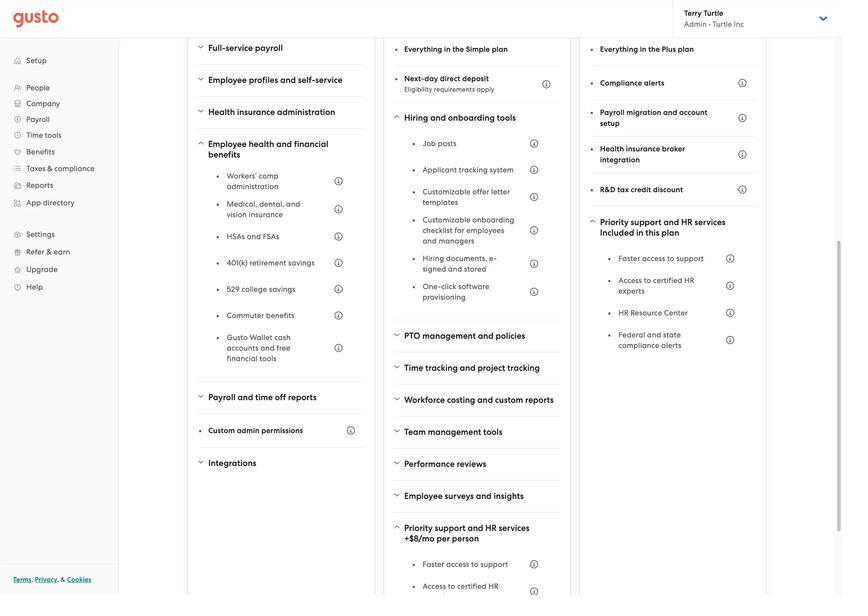 Task type: describe. For each thing, give the bounding box(es) containing it.
tools inside "gusto wallet cash accounts and free financial tools"
[[260, 354, 277, 363]]

financial inside "gusto wallet cash accounts and free financial tools"
[[227, 354, 258, 363]]

and inside "medical, dental, and vision insurance"
[[286, 200, 301, 209]]

experts for included
[[619, 287, 645, 295]]

and inside payroll migration and account setup
[[664, 108, 678, 117]]

time tracking and project tracking button
[[393, 358, 562, 379]]

benefits link
[[9, 144, 110, 160]]

gusto
[[227, 333, 248, 342]]

priority support and hr services +$8/mo per person
[[405, 523, 530, 544]]

access for person
[[447, 560, 470, 569]]

company button
[[9, 96, 110, 112]]

hsas
[[227, 232, 245, 241]]

time tracking and project tracking
[[405, 363, 540, 373]]

terms
[[13, 576, 31, 584]]

privacy link
[[35, 576, 57, 584]]

management for pto
[[423, 331, 476, 341]]

included
[[601, 228, 635, 238]]

payroll
[[255, 43, 283, 53]]

payroll for payroll migration and account setup
[[601, 108, 625, 117]]

and inside priority support and hr services +$8/mo per person
[[468, 523, 484, 533]]

hr inside the priority support and hr services included in this plan
[[682, 217, 693, 227]]

workforce costing and custom reports button
[[393, 390, 562, 411]]

one-click software provisioning
[[423, 282, 490, 302]]

admin
[[237, 426, 260, 435]]

team management tools button
[[393, 422, 562, 443]]

and left self-
[[281, 75, 296, 85]]

medical,
[[227, 200, 258, 209]]

app directory link
[[9, 195, 110, 211]]

insurance for broker
[[627, 144, 661, 154]]

integration
[[601, 155, 641, 165]]

health insurance administration button
[[197, 102, 366, 123]]

hiring and onboarding tools button
[[393, 108, 562, 129]]

and inside federal and state compliance alerts
[[648, 331, 662, 339]]

•
[[709, 20, 712, 29]]

help link
[[9, 279, 110, 295]]

next-day direct deposit eligibility requirements apply
[[405, 74, 495, 94]]

migration
[[627, 108, 662, 117]]

customizable for templates
[[423, 187, 471, 196]]

hr inside priority support and hr services +$8/mo per person
[[486, 523, 497, 533]]

hiring documents, e- signed and stored
[[423, 254, 497, 274]]

employee profiles and self-service
[[209, 75, 343, 85]]

support down the priority support and hr services included in this plan
[[677, 254, 705, 263]]

federal
[[619, 331, 646, 339]]

signed
[[423, 265, 447, 274]]

onboarding inside "customizable onboarding checklist for employees and managers"
[[473, 216, 515, 224]]

list containing workers' comp administration
[[217, 171, 348, 371]]

hsas and fsas
[[227, 232, 280, 241]]

insights
[[494, 491, 524, 501]]

compliance inside taxes & compliance 'dropdown button'
[[54, 164, 95, 173]]

1 vertical spatial turtle
[[713, 20, 733, 29]]

app directory
[[26, 198, 75, 207]]

certified for person
[[458, 582, 487, 591]]

support down priority support and hr services +$8/mo per person
[[481, 560, 508, 569]]

and inside "gusto wallet cash accounts and free financial tools"
[[261, 344, 275, 353]]

payroll for payroll
[[26, 115, 50, 124]]

experts for +$8/mo
[[423, 593, 449, 595]]

in for simple
[[445, 45, 451, 54]]

time for time tools
[[26, 131, 43, 140]]

refer
[[26, 248, 45, 256]]

state
[[664, 331, 682, 339]]

dental,
[[260, 200, 285, 209]]

faster for included
[[619, 254, 641, 263]]

custom admin permissions
[[209, 426, 303, 435]]

customizable offer letter templates
[[423, 187, 511, 207]]

wallet
[[250, 333, 273, 342]]

direct
[[440, 74, 461, 83]]

payroll button
[[9, 112, 110, 127]]

& for compliance
[[47, 164, 53, 173]]

529 college savings
[[227, 285, 296, 294]]

everything for everything in the plus plan
[[601, 45, 639, 54]]

broker
[[663, 144, 686, 154]]

taxes
[[26, 164, 45, 173]]

2 vertical spatial &
[[61, 576, 65, 584]]

inc
[[735, 20, 745, 29]]

provisioning
[[423, 293, 466, 302]]

click
[[442, 282, 457, 291]]

permissions
[[262, 426, 303, 435]]

management for team
[[428, 427, 482, 437]]

stored
[[465, 265, 487, 274]]

priority for priority support and hr services included in this plan
[[601, 217, 629, 227]]

administration for insurance
[[277, 107, 336, 117]]

templates
[[423, 198, 459, 207]]

applicant
[[423, 166, 457, 174]]

for
[[455, 226, 465, 235]]

federal and state compliance alerts
[[619, 331, 682, 350]]

& for earn
[[46, 248, 52, 256]]

project
[[478, 363, 506, 373]]

faster access to support for person
[[423, 560, 508, 569]]

hr resource center
[[619, 309, 689, 317]]

offer
[[473, 187, 490, 196]]

integrations button
[[197, 453, 366, 474]]

1 , from the left
[[31, 576, 33, 584]]

full-service payroll button
[[197, 38, 366, 59]]

deposit
[[463, 74, 489, 83]]

custom
[[496, 395, 524, 405]]

performance
[[405, 459, 455, 469]]

refer & earn
[[26, 248, 70, 256]]

home image
[[13, 10, 59, 27]]

refer & earn link
[[9, 244, 110, 260]]

tracking for time
[[426, 363, 458, 373]]

admin
[[685, 20, 708, 29]]

employee surveys and insights button
[[393, 486, 562, 507]]

health for health insurance broker integration
[[601, 144, 625, 154]]

list containing job posts
[[413, 134, 545, 310]]

medical, dental, and vision insurance
[[227, 200, 301, 219]]

access to certified hr experts for person
[[423, 582, 499, 595]]

employee for employee health and financial benefits
[[208, 139, 247, 149]]

time
[[256, 392, 273, 403]]

off
[[275, 392, 286, 403]]

1 horizontal spatial benefits
[[266, 311, 295, 320]]

financial inside 'employee health and financial benefits'
[[294, 139, 329, 149]]

comp
[[259, 172, 279, 180]]

hiring and onboarding tools
[[405, 113, 516, 123]]

list containing people
[[0, 80, 119, 296]]

letter
[[492, 187, 511, 196]]

team management tools
[[405, 427, 503, 437]]

payroll migration and account setup
[[601, 108, 708, 128]]

time for time tracking and project tracking
[[405, 363, 424, 373]]

costing
[[447, 395, 476, 405]]

surveys
[[445, 491, 474, 501]]

health
[[249, 139, 275, 149]]

support inside priority support and hr services +$8/mo per person
[[435, 523, 466, 533]]

hiring for hiring documents, e- signed and stored
[[423, 254, 445, 263]]

pto management and policies button
[[393, 326, 562, 347]]

day
[[425, 74, 439, 83]]

and inside dropdown button
[[238, 392, 253, 403]]

401(k)
[[227, 259, 248, 267]]

gusto navigation element
[[0, 38, 119, 310]]

simple
[[466, 45, 490, 54]]

performance reviews button
[[393, 454, 562, 475]]

help
[[26, 283, 43, 292]]

access for this
[[643, 254, 666, 263]]

per
[[437, 534, 450, 544]]

and right surveys
[[476, 491, 492, 501]]



Task type: locate. For each thing, give the bounding box(es) containing it.
financial
[[294, 139, 329, 149], [227, 354, 258, 363]]

reports inside payroll and time off reports dropdown button
[[288, 392, 317, 403]]

0 vertical spatial alerts
[[645, 78, 665, 88]]

payroll and time off reports button
[[197, 387, 366, 408]]

checklist
[[423, 226, 453, 235]]

in inside the priority support and hr services included in this plan
[[637, 228, 644, 238]]

software
[[459, 282, 490, 291]]

benefits
[[26, 148, 55, 156]]

support
[[631, 217, 662, 227], [677, 254, 705, 263], [435, 523, 466, 533], [481, 560, 508, 569]]

1 horizontal spatial service
[[316, 75, 343, 85]]

1 vertical spatial services
[[499, 523, 530, 533]]

everything in the plus plan
[[601, 45, 695, 54]]

employee down full-
[[209, 75, 247, 85]]

cash
[[275, 333, 291, 342]]

savings right "retirement"
[[289, 259, 315, 267]]

1 vertical spatial health
[[601, 144, 625, 154]]

setup
[[601, 119, 620, 128]]

savings
[[289, 259, 315, 267], [269, 285, 296, 294]]

1 vertical spatial faster
[[423, 560, 445, 569]]

hiring up "signed" at the right of the page
[[423, 254, 445, 263]]

in for plus
[[641, 45, 647, 54]]

0 vertical spatial compliance
[[54, 164, 95, 173]]

employee for employee profiles and self-service
[[209, 75, 247, 85]]

administration for comp
[[227, 182, 279, 191]]

benefits up workers'
[[208, 150, 241, 160]]

reports for workforce costing and custom reports
[[526, 395, 554, 405]]

1 horizontal spatial time
[[405, 363, 424, 373]]

payroll up setup
[[601, 108, 625, 117]]

plus
[[663, 45, 677, 54]]

1 vertical spatial compliance
[[619, 341, 660, 350]]

compliance
[[601, 78, 643, 88]]

in up direct
[[445, 45, 451, 54]]

and left account on the top right of the page
[[664, 108, 678, 117]]

management inside team management tools dropdown button
[[428, 427, 482, 437]]

0 horizontal spatial payroll
[[26, 115, 50, 124]]

managers
[[439, 237, 475, 245]]

1 horizontal spatial access
[[643, 254, 666, 263]]

employee profiles and self-service button
[[197, 70, 366, 91]]

employee inside 'employee health and financial benefits'
[[208, 139, 247, 149]]

reports link
[[9, 177, 110, 193]]

1 horizontal spatial compliance
[[619, 341, 660, 350]]

certified for this
[[654, 276, 683, 285]]

services for priority support and hr services +$8/mo per person
[[499, 523, 530, 533]]

0 vertical spatial faster access to support
[[619, 254, 705, 263]]

0 vertical spatial savings
[[289, 259, 315, 267]]

&
[[47, 164, 53, 173], [46, 248, 52, 256], [61, 576, 65, 584]]

privacy
[[35, 576, 57, 584]]

person
[[452, 534, 480, 544]]

0 horizontal spatial ,
[[31, 576, 33, 584]]

in left 'plus'
[[641, 45, 647, 54]]

employee health and financial benefits button
[[197, 134, 366, 166]]

management down costing
[[428, 427, 482, 437]]

insurance inside "medical, dental, and vision insurance"
[[249, 210, 283, 219]]

one-
[[423, 282, 442, 291]]

workers'
[[227, 172, 257, 180]]

benefits inside 'employee health and financial benefits'
[[208, 150, 241, 160]]

1 the from the left
[[453, 45, 465, 54]]

upgrade
[[26, 265, 58, 274]]

the left simple
[[453, 45, 465, 54]]

0 vertical spatial access
[[643, 254, 666, 263]]

health inside dropdown button
[[209, 107, 235, 117]]

reports right the "custom"
[[526, 395, 554, 405]]

employees
[[467, 226, 505, 235]]

administration inside dropdown button
[[277, 107, 336, 117]]

1 horizontal spatial ,
[[57, 576, 59, 584]]

insurance inside dropdown button
[[237, 107, 275, 117]]

the left 'plus'
[[649, 45, 661, 54]]

0 horizontal spatial reports
[[288, 392, 317, 403]]

employee for employee surveys and insights
[[405, 491, 443, 501]]

administration down workers'
[[227, 182, 279, 191]]

0 horizontal spatial faster access to support
[[423, 560, 508, 569]]

commuter
[[227, 311, 264, 320]]

customizable inside customizable offer letter templates
[[423, 187, 471, 196]]

tracking up the workforce
[[426, 363, 458, 373]]

terry turtle admin • turtle inc
[[685, 9, 745, 29]]

priority for priority support and hr services +$8/mo per person
[[405, 523, 433, 533]]

priority inside priority support and hr services +$8/mo per person
[[405, 523, 433, 533]]

alerts down the state
[[662, 341, 682, 350]]

priority up included
[[601, 217, 629, 227]]

and inside 'dropdown button'
[[478, 395, 494, 405]]

1 vertical spatial service
[[316, 75, 343, 85]]

posts
[[438, 139, 457, 148]]

0 vertical spatial health
[[209, 107, 235, 117]]

payroll for payroll and time off reports
[[209, 392, 236, 403]]

tax
[[618, 185, 630, 194]]

2 customizable from the top
[[423, 216, 471, 224]]

2 the from the left
[[649, 45, 661, 54]]

setup
[[26, 56, 47, 65]]

1 horizontal spatial services
[[695, 217, 726, 227]]

list
[[0, 80, 119, 296], [413, 134, 545, 310], [217, 171, 348, 371], [610, 249, 741, 358], [413, 555, 545, 595]]

plan right 'plus'
[[679, 45, 695, 54]]

cookies
[[67, 576, 91, 584]]

alerts up migration
[[645, 78, 665, 88]]

plan for everything in the simple plan
[[492, 45, 508, 54]]

in left this
[[637, 228, 644, 238]]

and left policies
[[478, 331, 494, 341]]

0 vertical spatial benefits
[[208, 150, 241, 160]]

& left earn
[[46, 248, 52, 256]]

,
[[31, 576, 33, 584], [57, 576, 59, 584]]

services inside priority support and hr services +$8/mo per person
[[499, 523, 530, 533]]

savings for 529 college savings
[[269, 285, 296, 294]]

compliance down federal
[[619, 341, 660, 350]]

management right pto
[[423, 331, 476, 341]]

settings
[[26, 230, 55, 239]]

plan inside the priority support and hr services included in this plan
[[662, 228, 680, 238]]

customizable onboarding checklist for employees and managers
[[423, 216, 515, 245]]

performance reviews
[[405, 459, 487, 469]]

1 horizontal spatial the
[[649, 45, 661, 54]]

0 horizontal spatial experts
[[423, 593, 449, 595]]

0 horizontal spatial certified
[[458, 582, 487, 591]]

access for +$8/mo
[[423, 582, 446, 591]]

2 everything from the left
[[601, 45, 639, 54]]

tools inside "dropdown button"
[[45, 131, 62, 140]]

the for simple
[[453, 45, 465, 54]]

0 vertical spatial financial
[[294, 139, 329, 149]]

0 vertical spatial access
[[619, 276, 643, 285]]

administration down self-
[[277, 107, 336, 117]]

savings for 401(k) retirement savings
[[289, 259, 315, 267]]

0 horizontal spatial the
[[453, 45, 465, 54]]

benefits up cash
[[266, 311, 295, 320]]

0 vertical spatial time
[[26, 131, 43, 140]]

1 vertical spatial insurance
[[627, 144, 661, 154]]

payroll inside payroll migration and account setup
[[601, 108, 625, 117]]

access down person
[[447, 560, 470, 569]]

1 horizontal spatial financial
[[294, 139, 329, 149]]

health
[[209, 107, 235, 117], [601, 144, 625, 154]]

reviews
[[457, 459, 487, 469]]

0 vertical spatial onboarding
[[448, 113, 495, 123]]

faster access to support for this
[[619, 254, 705, 263]]

access down this
[[643, 254, 666, 263]]

and down checklist
[[423, 237, 437, 245]]

and up person
[[468, 523, 484, 533]]

and inside 'employee health and financial benefits'
[[277, 139, 292, 149]]

1 vertical spatial employee
[[208, 139, 247, 149]]

1 horizontal spatial priority
[[601, 217, 629, 227]]

1 horizontal spatial access to certified hr experts
[[619, 276, 695, 295]]

administration inside list
[[227, 182, 279, 191]]

workers' comp administration
[[227, 172, 279, 191]]

0 horizontal spatial health
[[209, 107, 235, 117]]

0 vertical spatial turtle
[[704, 9, 724, 18]]

payroll inside dropdown button
[[209, 392, 236, 403]]

& right taxes
[[47, 164, 53, 173]]

financial down "accounts" in the bottom of the page
[[227, 354, 258, 363]]

compliance down benefits link
[[54, 164, 95, 173]]

support up per in the bottom of the page
[[435, 523, 466, 533]]

1 everything from the left
[[405, 45, 443, 54]]

onboarding down apply
[[448, 113, 495, 123]]

0 horizontal spatial everything
[[405, 45, 443, 54]]

management inside pto management and policies dropdown button
[[423, 331, 476, 341]]

0 horizontal spatial faster
[[423, 560, 445, 569]]

and inside the priority support and hr services included in this plan
[[664, 217, 680, 227]]

0 vertical spatial access to certified hr experts
[[619, 276, 695, 295]]

plan for everything in the plus plan
[[679, 45, 695, 54]]

insurance up 'health'
[[237, 107, 275, 117]]

0 horizontal spatial priority
[[405, 523, 433, 533]]

0 horizontal spatial access to certified hr experts
[[423, 582, 499, 595]]

faster down per in the bottom of the page
[[423, 560, 445, 569]]

1 horizontal spatial faster
[[619, 254, 641, 263]]

taxes & compliance button
[[9, 161, 110, 176]]

1 horizontal spatial certified
[[654, 276, 683, 285]]

pto management and policies
[[405, 331, 526, 341]]

0 vertical spatial experts
[[619, 287, 645, 295]]

tracking up the offer
[[459, 166, 488, 174]]

1 horizontal spatial access
[[619, 276, 643, 285]]

1 horizontal spatial health
[[601, 144, 625, 154]]

faster
[[619, 254, 641, 263], [423, 560, 445, 569]]

2 vertical spatial insurance
[[249, 210, 283, 219]]

company
[[26, 99, 60, 108]]

reports
[[26, 181, 53, 190]]

1 horizontal spatial everything
[[601, 45, 639, 54]]

and left the "custom"
[[478, 395, 494, 405]]

faster access to support down this
[[619, 254, 705, 263]]

self-
[[298, 75, 316, 85]]

1 horizontal spatial experts
[[619, 287, 645, 295]]

turtle right •
[[713, 20, 733, 29]]

people button
[[9, 80, 110, 96]]

workforce
[[405, 395, 445, 405]]

faster access to support down person
[[423, 560, 508, 569]]

+$8/mo
[[405, 534, 435, 544]]

customizable for for
[[423, 216, 471, 224]]

access to certified hr experts for this
[[619, 276, 695, 295]]

0 vertical spatial service
[[226, 43, 253, 53]]

and right dental,
[[286, 200, 301, 209]]

employee surveys and insights
[[405, 491, 524, 501]]

requirements
[[434, 86, 475, 94]]

payroll up custom at the left bottom
[[209, 392, 236, 403]]

full-
[[209, 43, 226, 53]]

access
[[619, 276, 643, 285], [423, 582, 446, 591]]

onboarding up employees
[[473, 216, 515, 224]]

the
[[453, 45, 465, 54], [649, 45, 661, 54]]

directory
[[43, 198, 75, 207]]

0 vertical spatial administration
[[277, 107, 336, 117]]

employee left 'health'
[[208, 139, 247, 149]]

hiring inside 'hiring and onboarding tools' dropdown button
[[405, 113, 429, 123]]

customizable up the templates
[[423, 187, 471, 196]]

compliance alerts
[[601, 78, 665, 88]]

, left cookies at the bottom
[[57, 576, 59, 584]]

and up job posts
[[431, 113, 446, 123]]

0 vertical spatial insurance
[[237, 107, 275, 117]]

insurance up 'integration'
[[627, 144, 661, 154]]

insurance for administration
[[237, 107, 275, 117]]

0 vertical spatial faster
[[619, 254, 641, 263]]

0 vertical spatial management
[[423, 331, 476, 341]]

certified
[[654, 276, 683, 285], [458, 582, 487, 591]]

0 vertical spatial services
[[695, 217, 726, 227]]

services for priority support and hr services included in this plan
[[695, 217, 726, 227]]

plan right this
[[662, 228, 680, 238]]

insurance down dental,
[[249, 210, 283, 219]]

reports right off
[[288, 392, 317, 403]]

account
[[680, 108, 708, 117]]

0 vertical spatial certified
[[654, 276, 683, 285]]

& left cookies "button"
[[61, 576, 65, 584]]

0 vertical spatial &
[[47, 164, 53, 173]]

0 horizontal spatial time
[[26, 131, 43, 140]]

0 horizontal spatial services
[[499, 523, 530, 533]]

system
[[490, 166, 514, 174]]

1 horizontal spatial faster access to support
[[619, 254, 705, 263]]

hiring down eligibility
[[405, 113, 429, 123]]

1 vertical spatial certified
[[458, 582, 487, 591]]

and
[[281, 75, 296, 85], [664, 108, 678, 117], [431, 113, 446, 123], [277, 139, 292, 149], [286, 200, 301, 209], [664, 217, 680, 227], [247, 232, 261, 241], [423, 237, 437, 245], [449, 265, 463, 274], [648, 331, 662, 339], [478, 331, 494, 341], [261, 344, 275, 353], [460, 363, 476, 373], [238, 392, 253, 403], [478, 395, 494, 405], [476, 491, 492, 501], [468, 523, 484, 533]]

and left time
[[238, 392, 253, 403]]

and left "fsas"
[[247, 232, 261, 241]]

1 vertical spatial faster access to support
[[423, 560, 508, 569]]

2 horizontal spatial payroll
[[601, 108, 625, 117]]

everything
[[405, 45, 443, 54], [601, 45, 639, 54]]

plan right simple
[[492, 45, 508, 54]]

1 horizontal spatial payroll
[[209, 392, 236, 403]]

time inside dropdown button
[[405, 363, 424, 373]]

and right 'health'
[[277, 139, 292, 149]]

team
[[405, 427, 426, 437]]

financial down health insurance administration dropdown button
[[294, 139, 329, 149]]

1 vertical spatial priority
[[405, 523, 433, 533]]

people
[[26, 83, 50, 92]]

, left privacy
[[31, 576, 33, 584]]

1 vertical spatial access
[[423, 582, 446, 591]]

hr
[[682, 217, 693, 227], [685, 276, 695, 285], [619, 309, 629, 317], [486, 523, 497, 533], [489, 582, 499, 591]]

1 vertical spatial administration
[[227, 182, 279, 191]]

1 vertical spatial savings
[[269, 285, 296, 294]]

tools
[[497, 113, 516, 123], [45, 131, 62, 140], [260, 354, 277, 363], [484, 427, 503, 437]]

services inside the priority support and hr services included in this plan
[[695, 217, 726, 227]]

2 horizontal spatial tracking
[[508, 363, 540, 373]]

and inside "customizable onboarding checklist for employees and managers"
[[423, 237, 437, 245]]

turtle up •
[[704, 9, 724, 18]]

1 vertical spatial alerts
[[662, 341, 682, 350]]

1 vertical spatial management
[[428, 427, 482, 437]]

fsas
[[263, 232, 280, 241]]

and inside hiring documents, e- signed and stored
[[449, 265, 463, 274]]

savings right college at top
[[269, 285, 296, 294]]

1 customizable from the top
[[423, 187, 471, 196]]

health for health insurance administration
[[209, 107, 235, 117]]

1 vertical spatial experts
[[423, 593, 449, 595]]

priority support and hr services included in this plan
[[601, 217, 726, 238]]

tracking for applicant
[[459, 166, 488, 174]]

tracking right project
[[508, 363, 540, 373]]

everything for everything in the simple plan
[[405, 45, 443, 54]]

health insurance administration
[[209, 107, 336, 117]]

faster down included
[[619, 254, 641, 263]]

time inside "dropdown button"
[[26, 131, 43, 140]]

everything up compliance
[[601, 45, 639, 54]]

0 horizontal spatial service
[[226, 43, 253, 53]]

everything up day
[[405, 45, 443, 54]]

customizable up checklist
[[423, 216, 471, 224]]

workforce costing and custom reports
[[405, 395, 554, 405]]

access for included
[[619, 276, 643, 285]]

0 vertical spatial priority
[[601, 217, 629, 227]]

and left the state
[[648, 331, 662, 339]]

1 vertical spatial customizable
[[423, 216, 471, 224]]

employee health and financial benefits
[[208, 139, 329, 160]]

1 vertical spatial &
[[46, 248, 52, 256]]

everything in the simple plan
[[405, 45, 508, 54]]

support up this
[[631, 217, 662, 227]]

priority inside the priority support and hr services included in this plan
[[601, 217, 629, 227]]

reports for payroll and time off reports
[[288, 392, 317, 403]]

faster for +$8/mo
[[423, 560, 445, 569]]

1 vertical spatial benefits
[[266, 311, 295, 320]]

reports inside workforce costing and custom reports 'dropdown button'
[[526, 395, 554, 405]]

hiring inside hiring documents, e- signed and stored
[[423, 254, 445, 263]]

the for plus
[[649, 45, 661, 54]]

1 horizontal spatial tracking
[[459, 166, 488, 174]]

documents,
[[446, 254, 488, 263]]

job posts
[[423, 139, 457, 148]]

onboarding
[[448, 113, 495, 123], [473, 216, 515, 224]]

0 vertical spatial customizable
[[423, 187, 471, 196]]

1 vertical spatial onboarding
[[473, 216, 515, 224]]

and down documents,
[[449, 265, 463, 274]]

1 vertical spatial financial
[[227, 354, 258, 363]]

onboarding inside dropdown button
[[448, 113, 495, 123]]

0 horizontal spatial access
[[423, 582, 446, 591]]

payroll inside 'dropdown button'
[[26, 115, 50, 124]]

and left project
[[460, 363, 476, 373]]

compliance
[[54, 164, 95, 173], [619, 341, 660, 350]]

1 vertical spatial access
[[447, 560, 470, 569]]

and down the wallet
[[261, 344, 275, 353]]

time up benefits
[[26, 131, 43, 140]]

1 vertical spatial hiring
[[423, 254, 445, 263]]

job
[[423, 139, 436, 148]]

& inside 'dropdown button'
[[47, 164, 53, 173]]

1 horizontal spatial reports
[[526, 395, 554, 405]]

and down discount
[[664, 217, 680, 227]]

1 vertical spatial access to certified hr experts
[[423, 582, 499, 595]]

policies
[[496, 331, 526, 341]]

customizable
[[423, 187, 471, 196], [423, 216, 471, 224]]

r&d tax credit discount
[[601, 185, 684, 194]]

hiring for hiring and onboarding tools
[[405, 113, 429, 123]]

alerts inside federal and state compliance alerts
[[662, 341, 682, 350]]

0 horizontal spatial financial
[[227, 354, 258, 363]]

0 horizontal spatial tracking
[[426, 363, 458, 373]]

2 , from the left
[[57, 576, 59, 584]]

0 horizontal spatial compliance
[[54, 164, 95, 173]]

customizable inside "customizable onboarding checklist for employees and managers"
[[423, 216, 471, 224]]

0 horizontal spatial benefits
[[208, 150, 241, 160]]

priority up +$8/mo
[[405, 523, 433, 533]]

2 vertical spatial employee
[[405, 491, 443, 501]]

settings link
[[9, 227, 110, 242]]

insurance inside health insurance broker integration
[[627, 144, 661, 154]]

compliance inside federal and state compliance alerts
[[619, 341, 660, 350]]

0 vertical spatial employee
[[209, 75, 247, 85]]

401(k) retirement savings
[[227, 259, 315, 267]]

0 horizontal spatial access
[[447, 560, 470, 569]]

0 vertical spatial hiring
[[405, 113, 429, 123]]

payroll down company
[[26, 115, 50, 124]]

earn
[[54, 248, 70, 256]]

health inside health insurance broker integration
[[601, 144, 625, 154]]

1 vertical spatial time
[[405, 363, 424, 373]]

time down pto
[[405, 363, 424, 373]]

employee down performance
[[405, 491, 443, 501]]

support inside the priority support and hr services included in this plan
[[631, 217, 662, 227]]



Task type: vqa. For each thing, say whether or not it's contained in the screenshot.
of
no



